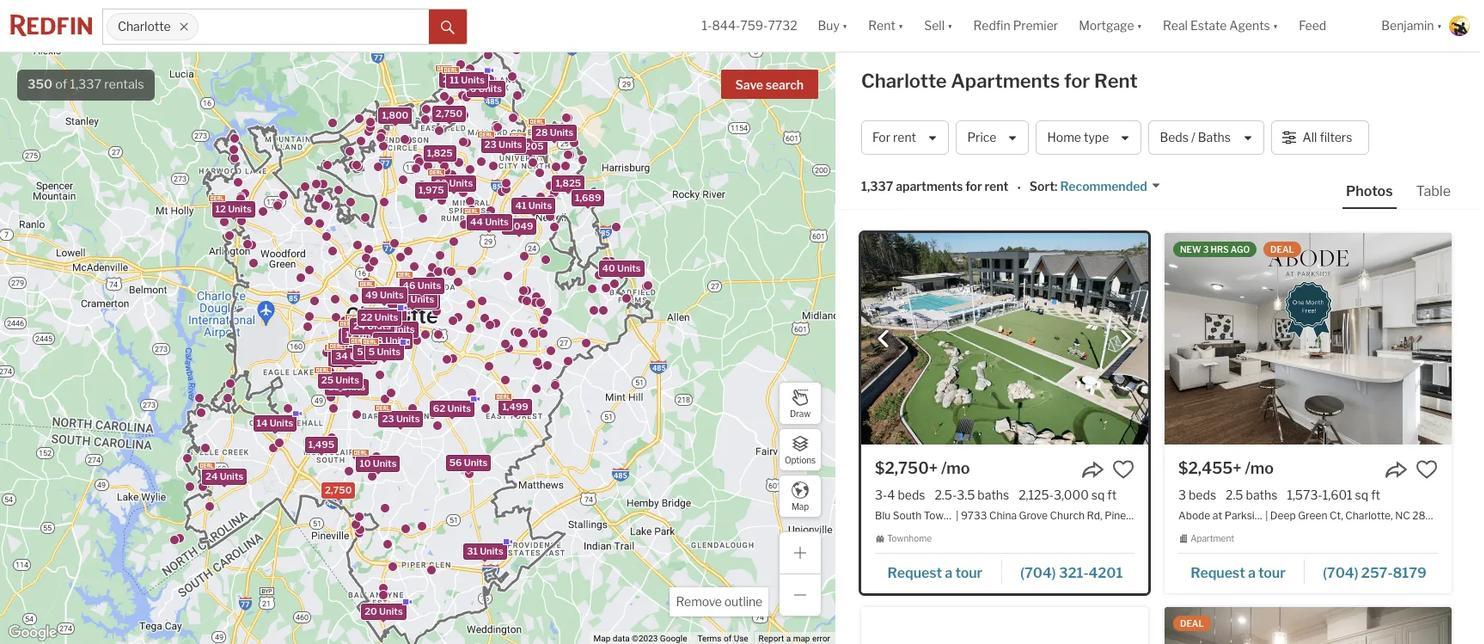 Task type: vqa. For each thing, say whether or not it's contained in the screenshot.
the rightmost tab list
no



Task type: locate. For each thing, give the bounding box(es) containing it.
(704) left '257-'
[[1324, 565, 1359, 581]]

5 left the 8
[[369, 346, 375, 358]]

1,800
[[382, 110, 409, 122]]

feed
[[1300, 18, 1327, 33]]

/mo
[[942, 459, 971, 477], [1246, 459, 1275, 477]]

request a tour button down the townhome
[[876, 559, 1002, 585]]

28
[[536, 126, 548, 139]]

beds up 'abode'
[[1189, 488, 1217, 502]]

273 units
[[342, 330, 386, 342]]

2 (704) from the left
[[1324, 565, 1359, 581]]

▾ right buy
[[843, 18, 848, 33]]

▾ for sell ▾
[[948, 18, 953, 33]]

error
[[813, 634, 831, 643]]

request a tour down the townhome
[[888, 565, 983, 581]]

1 horizontal spatial |
[[1266, 509, 1269, 522]]

1,499
[[503, 401, 529, 413]]

2 request from the left
[[1191, 565, 1246, 581]]

photo of deep green ct, charlotte, nc 28269 image
[[1165, 233, 1453, 445]]

request
[[888, 565, 943, 581], [1191, 565, 1246, 581]]

5 units down 39
[[369, 346, 401, 358]]

16
[[329, 381, 340, 393]]

deal
[[1271, 244, 1295, 255], [1181, 618, 1205, 628]]

19 units
[[348, 331, 385, 343]]

for right apartments
[[966, 179, 983, 194]]

0 horizontal spatial request a tour
[[888, 565, 983, 581]]

tour down deep
[[1259, 565, 1286, 581]]

home type button
[[1037, 120, 1143, 155]]

request a tour for $2,750+
[[888, 565, 983, 581]]

1 horizontal spatial 5
[[369, 346, 375, 358]]

4 ▾ from the left
[[1137, 18, 1143, 33]]

1 vertical spatial 24 units
[[353, 320, 391, 332]]

0 horizontal spatial tour
[[956, 565, 983, 581]]

2 horizontal spatial 24 units
[[443, 73, 481, 85]]

0 horizontal spatial 24 units
[[206, 470, 244, 482]]

1,337 down for
[[862, 179, 894, 194]]

0 horizontal spatial 2,750
[[325, 484, 352, 496]]

1 vertical spatial 23 units
[[382, 413, 420, 425]]

3,000
[[1054, 488, 1089, 502]]

2,750 down 11
[[436, 107, 463, 119]]

church
[[1051, 509, 1085, 522]]

0 horizontal spatial for
[[966, 179, 983, 194]]

40 units
[[603, 262, 641, 275]]

mortgage
[[1079, 18, 1135, 33]]

5 down 273 units
[[357, 346, 363, 358]]

2 request a tour from the left
[[1191, 565, 1286, 581]]

hrs
[[1211, 244, 1230, 255]]

1 vertical spatial 23
[[382, 413, 394, 425]]

request down apartment
[[1191, 565, 1246, 581]]

8179
[[1394, 565, 1428, 581]]

baths up parkside
[[1247, 488, 1278, 502]]

0 horizontal spatial 12
[[215, 203, 226, 215]]

remove charlotte image
[[179, 22, 190, 32]]

1 ▾ from the left
[[843, 18, 848, 33]]

of left 'use'
[[724, 634, 732, 643]]

0 vertical spatial for
[[1065, 70, 1091, 92]]

:
[[1055, 179, 1058, 194]]

1 vertical spatial 3
[[353, 322, 359, 334]]

1 vertical spatial for
[[966, 179, 983, 194]]

2 horizontal spatial 3
[[1204, 244, 1210, 255]]

1 horizontal spatial nc
[[1396, 509, 1411, 522]]

0 horizontal spatial |
[[957, 509, 959, 522]]

2 vertical spatial 24 units
[[206, 470, 244, 482]]

rent down mortgage ▾ dropdown button
[[1095, 70, 1138, 92]]

of
[[55, 77, 67, 92], [724, 634, 732, 643]]

request a tour down apartment
[[1191, 565, 1286, 581]]

1 horizontal spatial request
[[1191, 565, 1246, 581]]

2 horizontal spatial 12 units
[[401, 295, 437, 307]]

23 left 2,205
[[485, 139, 497, 151]]

1,825 up 63 on the left
[[427, 147, 453, 159]]

a left map
[[787, 634, 791, 643]]

170 units
[[392, 294, 434, 306]]

favorite button image
[[1113, 458, 1135, 481]]

2 tour from the left
[[1259, 565, 1286, 581]]

23 up 10 units on the bottom of the page
[[382, 413, 394, 425]]

a for $2,455+
[[1249, 565, 1256, 581]]

46
[[403, 279, 416, 291]]

23 units left 62
[[382, 413, 420, 425]]

2 | from the left
[[1266, 509, 1269, 522]]

type
[[1084, 130, 1110, 145]]

0 vertical spatial 23 units
[[485, 139, 523, 151]]

62
[[433, 402, 446, 414]]

/
[[1192, 130, 1196, 145]]

3 ▾ from the left
[[948, 18, 953, 33]]

rent right buy ▾
[[869, 18, 896, 33]]

2 vertical spatial 3
[[1179, 488, 1187, 502]]

save search
[[736, 77, 804, 92]]

15 up 3 units
[[366, 310, 377, 322]]

0 vertical spatial 15
[[366, 310, 377, 322]]

0 vertical spatial rent
[[894, 130, 917, 145]]

1 horizontal spatial 3
[[1179, 488, 1187, 502]]

6 ▾ from the left
[[1438, 18, 1443, 33]]

beds
[[1161, 130, 1189, 145]]

1 horizontal spatial request a tour button
[[1179, 559, 1305, 585]]

44 units
[[471, 216, 509, 228]]

buy ▾
[[818, 18, 848, 33]]

1,337 apartments for rent •
[[862, 179, 1022, 195]]

1 sq from the left
[[1092, 488, 1105, 502]]

2.5 baths
[[1226, 488, 1278, 502]]

2 request a tour button from the left
[[1179, 559, 1305, 585]]

12
[[215, 203, 226, 215], [401, 295, 411, 307], [345, 329, 356, 341]]

(704) for $2,750+ /mo
[[1021, 565, 1057, 581]]

▾ for mortgage ▾
[[1137, 18, 1143, 33]]

map
[[794, 634, 811, 643]]

2 ▾ from the left
[[899, 18, 904, 33]]

beds right 4
[[898, 488, 926, 502]]

0 horizontal spatial 15
[[346, 340, 357, 352]]

1 horizontal spatial sq
[[1356, 488, 1369, 502]]

0 vertical spatial 24
[[443, 73, 455, 85]]

map down options at bottom right
[[792, 501, 809, 511]]

1,601
[[1323, 488, 1353, 502]]

1 vertical spatial rent
[[1095, 70, 1138, 92]]

1 horizontal spatial request a tour
[[1191, 565, 1286, 581]]

0 horizontal spatial of
[[55, 77, 67, 92]]

map left data
[[594, 634, 611, 643]]

a for $2,750+
[[945, 565, 953, 581]]

of for terms
[[724, 634, 732, 643]]

request down the townhome
[[888, 565, 943, 581]]

rent right for
[[894, 130, 917, 145]]

1 /mo from the left
[[942, 459, 971, 477]]

0 horizontal spatial 12 units
[[215, 203, 252, 215]]

nc left 28134 on the right of the page
[[1150, 509, 1165, 522]]

of right 350
[[55, 77, 67, 92]]

40
[[603, 262, 616, 275]]

rent inside 1,337 apartments for rent •
[[985, 179, 1009, 194]]

1 horizontal spatial charlotte
[[862, 70, 947, 92]]

49
[[365, 289, 378, 301]]

3-
[[876, 488, 888, 502]]

0 vertical spatial deal
[[1271, 244, 1295, 255]]

1 horizontal spatial /mo
[[1246, 459, 1275, 477]]

request for $2,455+
[[1191, 565, 1246, 581]]

7732
[[768, 18, 798, 33]]

1 horizontal spatial 24 units
[[353, 320, 391, 332]]

0 vertical spatial 1,337
[[70, 77, 102, 92]]

1 request a tour button from the left
[[876, 559, 1002, 585]]

a down the townhomes
[[945, 565, 953, 581]]

request for $2,750+
[[888, 565, 943, 581]]

rent ▾ button
[[869, 0, 904, 52]]

0 horizontal spatial (704)
[[1021, 565, 1057, 581]]

▾
[[843, 18, 848, 33], [899, 18, 904, 33], [948, 18, 953, 33], [1137, 18, 1143, 33], [1273, 18, 1279, 33], [1438, 18, 1443, 33]]

units
[[457, 73, 481, 85], [461, 74, 485, 86], [479, 83, 502, 95], [550, 126, 574, 139], [499, 139, 523, 151], [449, 177, 473, 189], [529, 200, 552, 212], [228, 203, 252, 215], [485, 216, 509, 228], [617, 262, 641, 275], [418, 279, 441, 291], [380, 289, 404, 301], [411, 294, 434, 306], [413, 295, 437, 307], [379, 310, 403, 322], [375, 312, 398, 324], [378, 317, 401, 329], [368, 320, 391, 332], [361, 322, 385, 334], [391, 323, 415, 335], [358, 329, 382, 341], [362, 330, 386, 342], [361, 331, 385, 343], [385, 335, 409, 347], [359, 340, 383, 352], [365, 346, 389, 358], [377, 346, 401, 358], [350, 350, 374, 362], [336, 374, 359, 387], [342, 381, 365, 393], [448, 402, 471, 414], [396, 413, 420, 425], [270, 417, 293, 429], [464, 456, 488, 468], [373, 458, 397, 470], [220, 470, 244, 482], [480, 545, 504, 558], [379, 606, 403, 618]]

▾ right sell
[[948, 18, 953, 33]]

0 horizontal spatial request a tour button
[[876, 559, 1002, 585]]

1,689
[[575, 191, 601, 203]]

ft up charlotte, in the bottom right of the page
[[1372, 488, 1381, 502]]

draw button
[[779, 382, 822, 425]]

charlotte
[[118, 19, 171, 34], [862, 70, 947, 92]]

(704)
[[1021, 565, 1057, 581], [1324, 565, 1359, 581]]

1 horizontal spatial ft
[[1372, 488, 1381, 502]]

0 horizontal spatial charlotte
[[118, 19, 171, 34]]

a down parkside
[[1249, 565, 1256, 581]]

1 vertical spatial 12 units
[[401, 295, 437, 307]]

(704) left '321-'
[[1021, 565, 1057, 581]]

1 vertical spatial 15 units
[[346, 340, 383, 352]]

| left deep
[[1266, 509, 1269, 522]]

previous button image
[[876, 330, 893, 348]]

charlotte for charlotte
[[118, 19, 171, 34]]

ct,
[[1331, 509, 1344, 522]]

sq
[[1092, 488, 1105, 502], [1356, 488, 1369, 502]]

for inside 1,337 apartments for rent •
[[966, 179, 983, 194]]

0 vertical spatial charlotte
[[118, 19, 171, 34]]

$2,750+ /mo
[[876, 459, 971, 477]]

all
[[1303, 130, 1318, 145]]

1,495
[[309, 438, 335, 451]]

sq up charlotte, in the bottom right of the page
[[1356, 488, 1369, 502]]

▾ right agents
[[1273, 18, 1279, 33]]

0 horizontal spatial map
[[594, 634, 611, 643]]

charlotte,
[[1346, 509, 1394, 522]]

▾ right 'mortgage'
[[1137, 18, 1143, 33]]

sq up rd,
[[1092, 488, 1105, 502]]

4201
[[1089, 565, 1124, 581]]

charlotte for charlotte apartments for rent
[[862, 70, 947, 92]]

0 horizontal spatial rent
[[894, 130, 917, 145]]

0 horizontal spatial 1,337
[[70, 77, 102, 92]]

▾ left sell
[[899, 18, 904, 33]]

1 horizontal spatial 2,750
[[436, 107, 463, 119]]

submit search image
[[441, 20, 455, 34]]

1 horizontal spatial beds
[[1189, 488, 1217, 502]]

0 horizontal spatial rent
[[869, 18, 896, 33]]

townhomes
[[924, 509, 983, 522]]

0 horizontal spatial a
[[787, 634, 791, 643]]

2 nc from the left
[[1396, 509, 1411, 522]]

0 horizontal spatial beds
[[898, 488, 926, 502]]

0 vertical spatial 1,825
[[427, 147, 453, 159]]

5 ▾ from the left
[[1273, 18, 1279, 33]]

1 horizontal spatial 1,337
[[862, 179, 894, 194]]

$2,750+
[[876, 459, 938, 477]]

0 horizontal spatial 24
[[206, 470, 218, 482]]

1 horizontal spatial 23 units
[[485, 139, 523, 151]]

2.5-3.5 baths
[[935, 488, 1010, 502]]

2 vertical spatial 24
[[206, 470, 218, 482]]

apartments
[[896, 179, 964, 194]]

0 vertical spatial rent
[[869, 18, 896, 33]]

baths up china
[[978, 488, 1010, 502]]

2 sq from the left
[[1356, 488, 1369, 502]]

1 (704) from the left
[[1021, 565, 1057, 581]]

2 /mo from the left
[[1246, 459, 1275, 477]]

for up home type at the top of page
[[1065, 70, 1091, 92]]

outline
[[725, 594, 763, 609]]

23
[[485, 139, 497, 151], [382, 413, 394, 425]]

1 request from the left
[[888, 565, 943, 581]]

1 vertical spatial deal
[[1181, 618, 1205, 628]]

2 horizontal spatial 24
[[443, 73, 455, 85]]

1 horizontal spatial map
[[792, 501, 809, 511]]

0 vertical spatial 12 units
[[215, 203, 252, 215]]

2,125-3,000 sq ft
[[1019, 488, 1117, 502]]

rent inside dropdown button
[[869, 18, 896, 33]]

1 tour from the left
[[956, 565, 983, 581]]

request a tour button down apartment
[[1179, 559, 1305, 585]]

buy ▾ button
[[808, 0, 859, 52]]

1 horizontal spatial 23
[[485, 139, 497, 151]]

map region
[[0, 0, 1032, 644]]

3.5
[[957, 488, 976, 502]]

real estate agents ▾
[[1164, 18, 1279, 33]]

2 horizontal spatial a
[[1249, 565, 1256, 581]]

12 units
[[215, 203, 252, 215], [401, 295, 437, 307], [345, 329, 382, 341]]

1 request a tour from the left
[[888, 565, 983, 581]]

sq for $2,750+ /mo
[[1092, 488, 1105, 502]]

for rent
[[873, 130, 917, 145]]

1 vertical spatial charlotte
[[862, 70, 947, 92]]

charlotte up for rent button
[[862, 70, 947, 92]]

1 vertical spatial map
[[594, 634, 611, 643]]

23 units down 6 units
[[485, 139, 523, 151]]

1 nc from the left
[[1150, 509, 1165, 522]]

1,825 up 1,689
[[556, 177, 582, 189]]

None search field
[[199, 9, 429, 44]]

|
[[957, 509, 959, 522], [1266, 509, 1269, 522]]

tour for $2,750+ /mo
[[956, 565, 983, 581]]

user photo image
[[1450, 15, 1471, 36]]

charlotte left remove charlotte icon
[[118, 19, 171, 34]]

1 horizontal spatial (704)
[[1324, 565, 1359, 581]]

350
[[28, 77, 53, 92]]

rent left •
[[985, 179, 1009, 194]]

28 units
[[536, 126, 574, 139]]

▾ for rent ▾
[[899, 18, 904, 33]]

pineville,
[[1105, 509, 1148, 522]]

1 horizontal spatial for
[[1065, 70, 1091, 92]]

nc left 28269
[[1396, 509, 1411, 522]]

10 units
[[360, 458, 397, 470]]

1 ft from the left
[[1108, 488, 1117, 502]]

2 vertical spatial 12 units
[[345, 329, 382, 341]]

filters
[[1321, 130, 1353, 145]]

/mo up 2.5 baths
[[1246, 459, 1275, 477]]

tour down 9733
[[956, 565, 983, 581]]

map data ©2023 google
[[594, 634, 688, 643]]

sell
[[925, 18, 945, 33]]

56 units
[[450, 456, 488, 468]]

170
[[392, 294, 409, 306]]

rent
[[894, 130, 917, 145], [985, 179, 1009, 194]]

0 vertical spatial map
[[792, 501, 809, 511]]

0 horizontal spatial nc
[[1150, 509, 1165, 522]]

ft up pineville,
[[1108, 488, 1117, 502]]

1 horizontal spatial a
[[945, 565, 953, 581]]

1 vertical spatial 1,337
[[862, 179, 894, 194]]

0 horizontal spatial ft
[[1108, 488, 1117, 502]]

2 beds from the left
[[1189, 488, 1217, 502]]

15 up the 2,580
[[346, 340, 357, 352]]

rent inside button
[[894, 130, 917, 145]]

1 horizontal spatial 1,825
[[556, 177, 582, 189]]

| left 9733
[[957, 509, 959, 522]]

photos button
[[1343, 182, 1414, 209]]

beds / baths
[[1161, 130, 1232, 145]]

1,337 left rentals
[[70, 77, 102, 92]]

▾ left user photo
[[1438, 18, 1443, 33]]

3 inside map region
[[353, 322, 359, 334]]

map inside button
[[792, 501, 809, 511]]

1 horizontal spatial tour
[[1259, 565, 1286, 581]]

save search button
[[721, 70, 819, 99]]

baths
[[978, 488, 1010, 502], [1247, 488, 1278, 502]]

24 units
[[443, 73, 481, 85], [353, 320, 391, 332], [206, 470, 244, 482]]

1 vertical spatial of
[[724, 634, 732, 643]]

2,750 down 1,495
[[325, 484, 352, 496]]

/mo up "2.5-"
[[942, 459, 971, 477]]

0 horizontal spatial 23
[[382, 413, 394, 425]]

0 horizontal spatial 3
[[353, 322, 359, 334]]

2 ft from the left
[[1372, 488, 1381, 502]]

agents
[[1230, 18, 1271, 33]]

0 horizontal spatial /mo
[[942, 459, 971, 477]]

1 vertical spatial 24
[[353, 320, 366, 332]]

data
[[613, 634, 630, 643]]

remove outline
[[676, 594, 763, 609]]



Task type: describe. For each thing, give the bounding box(es) containing it.
photos
[[1347, 183, 1394, 200]]

ft for $2,750+ /mo
[[1108, 488, 1117, 502]]

0 horizontal spatial 1,825
[[427, 147, 453, 159]]

2 horizontal spatial 12
[[401, 295, 411, 307]]

20
[[365, 606, 377, 618]]

favorite button checkbox
[[1113, 458, 1135, 481]]

0 horizontal spatial 5
[[357, 346, 363, 358]]

1 beds from the left
[[898, 488, 926, 502]]

recommended button
[[1058, 178, 1162, 195]]

blu south townhomes
[[876, 509, 983, 522]]

options button
[[779, 428, 822, 471]]

3-4 beds
[[876, 488, 926, 502]]

1 | from the left
[[957, 509, 959, 522]]

next button image
[[1118, 330, 1135, 348]]

1 horizontal spatial rent
[[1095, 70, 1138, 92]]

grove
[[1020, 509, 1048, 522]]

3 for 3 units
[[353, 322, 359, 334]]

▾ for benjamin ▾
[[1438, 18, 1443, 33]]

request a tour for $2,455+
[[1191, 565, 1286, 581]]

rent ▾
[[869, 18, 904, 33]]

2.5
[[1226, 488, 1244, 502]]

9733
[[961, 509, 988, 522]]

257-
[[1362, 565, 1394, 581]]

use
[[734, 634, 749, 643]]

remove outline button
[[670, 587, 769, 617]]

map for map data ©2023 google
[[594, 634, 611, 643]]

321-
[[1060, 565, 1089, 581]]

terms of use link
[[698, 634, 749, 643]]

ft for $2,455+ /mo
[[1372, 488, 1381, 502]]

0 vertical spatial 2,750
[[436, 107, 463, 119]]

terms
[[698, 634, 722, 643]]

34 units
[[335, 350, 374, 362]]

28269
[[1413, 509, 1446, 522]]

1 vertical spatial 2,750
[[325, 484, 352, 496]]

mortgage ▾ button
[[1079, 0, 1143, 52]]

photo of 6023 tindall park dr, charlotte, nc 28210 image
[[1165, 607, 1453, 644]]

1 vertical spatial 15
[[346, 340, 357, 352]]

townhome
[[888, 533, 932, 544]]

1 horizontal spatial 15
[[366, 310, 377, 322]]

/mo for $2,455+ /mo
[[1246, 459, 1275, 477]]

report a map error
[[759, 634, 831, 643]]

search
[[766, 77, 804, 92]]

39
[[377, 323, 389, 335]]

sort :
[[1030, 179, 1058, 194]]

•
[[1018, 180, 1022, 195]]

/mo for $2,750+ /mo
[[942, 459, 971, 477]]

recommended
[[1061, 179, 1148, 194]]

2,049
[[506, 220, 534, 232]]

redfin
[[974, 18, 1011, 33]]

0 vertical spatial 12
[[215, 203, 226, 215]]

3 for 3 beds
[[1179, 488, 1187, 502]]

31
[[467, 545, 478, 558]]

apartment
[[1191, 533, 1235, 544]]

▾ for buy ▾
[[843, 18, 848, 33]]

1,337 inside 1,337 apartments for rent •
[[862, 179, 894, 194]]

report
[[759, 634, 785, 643]]

sq for $2,455+ /mo
[[1356, 488, 1369, 502]]

14
[[257, 417, 268, 429]]

62 units
[[433, 402, 471, 414]]

real estate agents ▾ button
[[1153, 0, 1289, 52]]

new 3 hrs ago
[[1181, 244, 1251, 255]]

5 units down 19 units
[[357, 346, 389, 358]]

2
[[370, 317, 376, 329]]

19
[[348, 331, 359, 343]]

6 units
[[470, 83, 502, 95]]

2 units
[[370, 317, 401, 329]]

map button
[[779, 475, 822, 518]]

home type
[[1048, 130, 1110, 145]]

map for map
[[792, 501, 809, 511]]

request a tour button for $2,455+
[[1179, 559, 1305, 585]]

sell ▾
[[925, 18, 953, 33]]

beds / baths button
[[1149, 120, 1265, 155]]

deep
[[1271, 509, 1297, 522]]

2,205
[[517, 140, 544, 152]]

0 horizontal spatial 23 units
[[382, 413, 420, 425]]

0 horizontal spatial deal
[[1181, 618, 1205, 628]]

for for rent
[[966, 179, 983, 194]]

photo of 9733 china grove church rd, pineville, nc 28134 image
[[862, 233, 1149, 445]]

1 vertical spatial 1,825
[[556, 177, 582, 189]]

2.5-
[[935, 488, 957, 502]]

1 horizontal spatial deal
[[1271, 244, 1295, 255]]

22 units
[[361, 312, 398, 324]]

22
[[361, 312, 373, 324]]

0 vertical spatial 23
[[485, 139, 497, 151]]

31 units
[[467, 545, 504, 558]]

(704) for $2,455+ /mo
[[1324, 565, 1359, 581]]

1 baths from the left
[[978, 488, 1010, 502]]

buy
[[818, 18, 840, 33]]

350 of 1,337 rentals
[[28, 77, 144, 92]]

favorite button checkbox
[[1416, 458, 1439, 481]]

759-
[[741, 18, 768, 33]]

tour for $2,455+ /mo
[[1259, 565, 1286, 581]]

16 units
[[329, 381, 365, 393]]

1 horizontal spatial 12
[[345, 329, 356, 341]]

google image
[[4, 622, 61, 644]]

favorite button image
[[1416, 458, 1439, 481]]

34
[[335, 350, 348, 362]]

for for rent
[[1065, 70, 1091, 92]]

56
[[450, 456, 462, 468]]

mortgage ▾
[[1079, 18, 1143, 33]]

china
[[990, 509, 1017, 522]]

4
[[888, 488, 896, 502]]

south
[[893, 509, 922, 522]]

0 vertical spatial 15 units
[[366, 310, 403, 322]]

price
[[968, 130, 997, 145]]

remove
[[676, 594, 722, 609]]

2 baths from the left
[[1247, 488, 1278, 502]]

1 horizontal spatial 24
[[353, 320, 366, 332]]

14 units
[[257, 417, 293, 429]]

41
[[516, 200, 527, 212]]

draw
[[790, 408, 811, 418]]

41 units
[[516, 200, 552, 212]]

46 units
[[403, 279, 441, 291]]

of for 350
[[55, 77, 67, 92]]

25 units
[[321, 374, 359, 387]]

save
[[736, 77, 764, 92]]

(704) 257-8179 link
[[1305, 557, 1439, 586]]

feed button
[[1289, 0, 1372, 52]]

table button
[[1414, 182, 1455, 207]]

charlotte apartments for rent
[[862, 70, 1138, 92]]

8
[[377, 335, 383, 347]]

request a tour button for $2,750+
[[876, 559, 1002, 585]]

2,580
[[332, 353, 360, 365]]

1 horizontal spatial 12 units
[[345, 329, 382, 341]]

0 vertical spatial 3
[[1204, 244, 1210, 255]]

for
[[873, 130, 891, 145]]



